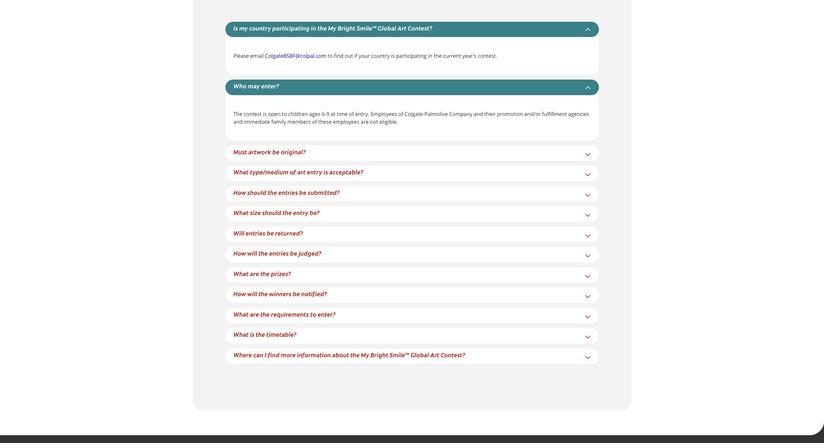 Task type: vqa. For each thing, say whether or not it's contained in the screenshot.
first you from right
no



Task type: describe. For each thing, give the bounding box(es) containing it.
be left returned?
[[267, 229, 274, 237]]

what for what are the prizes?
[[234, 270, 249, 278]]

0 vertical spatial smile™
[[357, 24, 377, 32]]

what type/medium of art entry is acceptable?
[[234, 168, 363, 176]]

what for what are the requirements to enter?
[[234, 310, 249, 318]]

1 horizontal spatial contest?
[[441, 351, 465, 359]]

fulfillment
[[542, 110, 567, 117]]

is
[[234, 24, 238, 32]]

what are the requirements to enter?
[[234, 310, 336, 318]]

children
[[288, 110, 308, 117]]

who may enter?
[[234, 82, 279, 90]]

submitted?
[[308, 188, 340, 196]]

what for what size should the entry be?
[[234, 209, 249, 217]]

current
[[443, 52, 461, 59]]

what for what type/medium of art entry is acceptable?
[[234, 168, 249, 176]]

will
[[234, 229, 245, 237]]

of down ages
[[312, 118, 317, 125]]

of right time
[[349, 110, 354, 117]]

timetable?
[[266, 331, 297, 339]]

0 vertical spatial and
[[474, 110, 483, 117]]

acceptable?
[[330, 168, 363, 176]]

colgatebsbf@colpal.com link
[[265, 52, 326, 59]]

6-
[[322, 110, 327, 117]]

is my country participating in the my bright smile™ global art contest?
[[234, 24, 433, 32]]

if
[[354, 52, 358, 59]]

will entries be returned? button
[[234, 229, 303, 237]]

contest.
[[478, 52, 497, 59]]

how should the entries be submitted? button
[[234, 188, 340, 196]]

their
[[485, 110, 496, 117]]

prizes?
[[271, 270, 291, 278]]

where
[[234, 351, 252, 359]]

email
[[251, 52, 264, 59]]

what is the timetable?
[[234, 331, 297, 339]]

year's
[[463, 52, 477, 59]]

employees
[[371, 110, 397, 117]]

art
[[298, 168, 306, 176]]

can
[[253, 351, 263, 359]]

entry for is
[[307, 168, 322, 176]]

members
[[288, 118, 311, 125]]

how will the entries be judged?
[[234, 249, 322, 257]]

colgatebsbf@colpal.com
[[265, 52, 326, 59]]

1 vertical spatial smile™
[[390, 351, 409, 359]]

ages
[[309, 110, 321, 117]]

1 horizontal spatial enter?
[[318, 310, 336, 318]]

the contest is open to children ages 6-9 at time of entry. employees of colgate-palmolive company and their promotion and/or fulfillment agencies and immediate family members of these employees are not eligible.
[[234, 110, 590, 125]]

1 vertical spatial entries
[[246, 229, 265, 237]]

0 horizontal spatial participating
[[273, 24, 310, 32]]

i
[[265, 351, 267, 359]]

these
[[319, 118, 332, 125]]

company
[[449, 110, 473, 117]]

eligible.
[[380, 118, 398, 125]]

employees
[[333, 118, 360, 125]]

the
[[234, 110, 242, 117]]

what size should the entry be? button
[[234, 209, 320, 217]]

0 vertical spatial should
[[248, 188, 267, 196]]

1 horizontal spatial bright
[[371, 351, 388, 359]]

winners
[[269, 290, 292, 298]]

of left colgate-
[[399, 110, 403, 117]]

what are the prizes?
[[234, 270, 291, 278]]

be?
[[310, 209, 320, 217]]

is up submitted?
[[324, 168, 328, 176]]

how will the entries be judged? button
[[234, 249, 322, 257]]

must
[[234, 148, 247, 156]]

what for what is the timetable?
[[234, 331, 249, 339]]

rounded corner image
[[810, 421, 824, 435]]

contest
[[244, 110, 262, 117]]

0 vertical spatial to
[[328, 52, 333, 59]]

1 vertical spatial should
[[262, 209, 281, 217]]

entries for will
[[269, 249, 289, 257]]

time
[[337, 110, 348, 117]]

returned?
[[275, 229, 303, 237]]

family
[[272, 118, 286, 125]]

and/or
[[525, 110, 541, 117]]

size
[[250, 209, 261, 217]]

may
[[248, 82, 260, 90]]

notified?
[[301, 290, 327, 298]]

where can i find more information about the my bright smile™ global art contest?
[[234, 351, 465, 359]]



Task type: locate. For each thing, give the bounding box(es) containing it.
1 vertical spatial and
[[234, 118, 243, 125]]

should up size
[[248, 188, 267, 196]]

1 vertical spatial bright
[[371, 351, 388, 359]]

what is the timetable? button
[[234, 331, 297, 339]]

should right size
[[262, 209, 281, 217]]

will for entries
[[248, 249, 257, 257]]

entry.
[[355, 110, 370, 117]]

open
[[268, 110, 281, 117]]

1 vertical spatial in
[[428, 52, 433, 59]]

2 vertical spatial entries
[[269, 249, 289, 257]]

must artwork be original?
[[234, 148, 306, 156]]

2 vertical spatial how
[[234, 290, 246, 298]]

and
[[474, 110, 483, 117], [234, 118, 243, 125]]

agencies
[[569, 110, 590, 117]]

be right the artwork
[[273, 148, 280, 156]]

enter? down notified?
[[318, 310, 336, 318]]

0 horizontal spatial smile™
[[357, 24, 377, 32]]

your
[[359, 52, 370, 59]]

0 vertical spatial art
[[398, 24, 407, 32]]

country right "my"
[[249, 24, 271, 32]]

0 vertical spatial global
[[378, 24, 396, 32]]

judged?
[[299, 249, 322, 257]]

1 horizontal spatial find
[[334, 52, 344, 59]]

are up what is the timetable?
[[250, 310, 259, 318]]

2 vertical spatial to
[[310, 310, 317, 318]]

0 horizontal spatial global
[[378, 24, 396, 32]]

1 horizontal spatial art
[[431, 351, 440, 359]]

0 horizontal spatial country
[[249, 24, 271, 32]]

and down the
[[234, 118, 243, 125]]

the
[[318, 24, 327, 32], [434, 52, 442, 59], [268, 188, 277, 196], [283, 209, 292, 217], [259, 249, 268, 257], [261, 270, 270, 278], [259, 290, 268, 298], [261, 310, 270, 318], [256, 331, 265, 339], [351, 351, 360, 359]]

are for requirements
[[250, 310, 259, 318]]

what
[[234, 168, 249, 176], [234, 209, 249, 217], [234, 270, 249, 278], [234, 310, 249, 318], [234, 331, 249, 339]]

is up can
[[250, 331, 255, 339]]

1 vertical spatial my
[[361, 351, 369, 359]]

0 vertical spatial country
[[249, 24, 271, 32]]

is my country participating in the my bright smile™ global art contest? button
[[234, 24, 433, 32]]

entry left be?
[[293, 209, 309, 217]]

to down notified?
[[310, 310, 317, 318]]

1 horizontal spatial my
[[361, 351, 369, 359]]

requirements
[[271, 310, 309, 318]]

where can i find more information about the my bright smile™ global art contest? button
[[234, 351, 465, 359]]

how for how will the entries be judged?
[[234, 249, 246, 257]]

0 vertical spatial contest?
[[408, 24, 433, 32]]

more
[[281, 351, 296, 359]]

0 horizontal spatial enter?
[[261, 82, 279, 90]]

0 vertical spatial find
[[334, 52, 344, 59]]

palmolive
[[425, 110, 448, 117]]

0 vertical spatial enter?
[[261, 82, 279, 90]]

0 horizontal spatial find
[[268, 351, 280, 359]]

2 what from the top
[[234, 209, 249, 217]]

country
[[249, 24, 271, 32], [371, 52, 390, 59]]

5 what from the top
[[234, 331, 249, 339]]

please
[[234, 52, 249, 59]]

1 vertical spatial to
[[282, 110, 287, 117]]

1 will from the top
[[248, 249, 257, 257]]

4 what from the top
[[234, 310, 249, 318]]

0 horizontal spatial to
[[282, 110, 287, 117]]

artwork
[[249, 148, 271, 156]]

1 vertical spatial art
[[431, 351, 440, 359]]

2 horizontal spatial to
[[328, 52, 333, 59]]

are down entry.
[[361, 118, 369, 125]]

1 what from the top
[[234, 168, 249, 176]]

1 vertical spatial enter?
[[318, 310, 336, 318]]

what size should the entry be?
[[234, 209, 320, 217]]

entries
[[278, 188, 298, 196], [246, 229, 265, 237], [269, 249, 289, 257]]

0 vertical spatial participating
[[273, 24, 310, 32]]

0 vertical spatial entries
[[278, 188, 298, 196]]

0 vertical spatial how
[[234, 188, 246, 196]]

my
[[328, 24, 337, 32], [361, 351, 369, 359]]

what are the prizes? button
[[234, 270, 291, 278]]

1 horizontal spatial smile™
[[390, 351, 409, 359]]

how
[[234, 188, 246, 196], [234, 249, 246, 257], [234, 290, 246, 298]]

0 horizontal spatial in
[[311, 24, 316, 32]]

about
[[332, 351, 349, 359]]

find left out
[[334, 52, 344, 59]]

original?
[[281, 148, 306, 156]]

to inside the contest is open to children ages 6-9 at time of entry. employees of colgate-palmolive company and their promotion and/or fulfillment agencies and immediate family members of these employees are not eligible.
[[282, 110, 287, 117]]

1 vertical spatial contest?
[[441, 351, 465, 359]]

0 horizontal spatial art
[[398, 24, 407, 32]]

1 horizontal spatial in
[[428, 52, 433, 59]]

1 how from the top
[[234, 188, 246, 196]]

1 vertical spatial country
[[371, 52, 390, 59]]

2 will from the top
[[248, 290, 257, 298]]

entries right will
[[246, 229, 265, 237]]

who
[[234, 82, 247, 90]]

0 vertical spatial will
[[248, 249, 257, 257]]

and left "their"
[[474, 110, 483, 117]]

out
[[345, 52, 353, 59]]

information
[[297, 351, 331, 359]]

immediate
[[244, 118, 270, 125]]

how for how should the entries be submitted?
[[234, 188, 246, 196]]

1 horizontal spatial country
[[371, 52, 390, 59]]

how will the winners be notified? button
[[234, 290, 327, 298]]

to up the family
[[282, 110, 287, 117]]

0 horizontal spatial contest?
[[408, 24, 433, 32]]

be for notified?
[[293, 290, 300, 298]]

0 vertical spatial my
[[328, 24, 337, 32]]

0 vertical spatial are
[[361, 118, 369, 125]]

country right your
[[371, 52, 390, 59]]

1 vertical spatial find
[[268, 351, 280, 359]]

0 vertical spatial entry
[[307, 168, 322, 176]]

1 vertical spatial how
[[234, 249, 246, 257]]

to
[[328, 52, 333, 59], [282, 110, 287, 117], [310, 310, 317, 318]]

at
[[331, 110, 336, 117]]

9
[[327, 110, 330, 117]]

2 how from the top
[[234, 249, 246, 257]]

are left prizes?
[[250, 270, 259, 278]]

is right your
[[391, 52, 395, 59]]

enter? right may
[[261, 82, 279, 90]]

in
[[311, 24, 316, 32], [428, 52, 433, 59]]

will
[[248, 249, 257, 257], [248, 290, 257, 298]]

of
[[349, 110, 354, 117], [399, 110, 403, 117], [312, 118, 317, 125], [290, 168, 296, 176]]

be right winners on the left
[[293, 290, 300, 298]]

entry right art at the top
[[307, 168, 322, 176]]

how will the winners be notified?
[[234, 290, 327, 298]]

of left art at the top
[[290, 168, 296, 176]]

must artwork be original? button
[[234, 148, 306, 156]]

not
[[370, 118, 378, 125]]

1 vertical spatial entry
[[293, 209, 309, 217]]

global
[[378, 24, 396, 32], [411, 351, 429, 359]]

0 horizontal spatial and
[[234, 118, 243, 125]]

be for submitted?
[[299, 188, 307, 196]]

entries down what type/medium of art entry is acceptable? button
[[278, 188, 298, 196]]

what are the requirements to enter? button
[[234, 310, 336, 318]]

1 horizontal spatial and
[[474, 110, 483, 117]]

participating
[[273, 24, 310, 32], [396, 52, 427, 59]]

will up 'what are the prizes?'
[[248, 249, 257, 257]]

are inside the contest is open to children ages 6-9 at time of entry. employees of colgate-palmolive company and their promotion and/or fulfillment agencies and immediate family members of these employees are not eligible.
[[361, 118, 369, 125]]

entry
[[307, 168, 322, 176], [293, 209, 309, 217]]

what type/medium of art entry is acceptable? button
[[234, 168, 363, 176]]

0 vertical spatial in
[[311, 24, 316, 32]]

colgate-
[[405, 110, 425, 117]]

are
[[361, 118, 369, 125], [250, 270, 259, 278], [250, 310, 259, 318]]

0 horizontal spatial my
[[328, 24, 337, 32]]

1 vertical spatial are
[[250, 270, 259, 278]]

please email colgatebsbf@colpal.com to find out if your country is participating in the current year's contest.
[[234, 52, 497, 59]]

will down 'what are the prizes?'
[[248, 290, 257, 298]]

are for prizes?
[[250, 270, 259, 278]]

find right i
[[268, 351, 280, 359]]

to left out
[[328, 52, 333, 59]]

promotion
[[497, 110, 523, 117]]

is inside the contest is open to children ages 6-9 at time of entry. employees of colgate-palmolive company and their promotion and/or fulfillment agencies and immediate family members of these employees are not eligible.
[[263, 110, 267, 117]]

be for judged?
[[290, 249, 297, 257]]

my
[[239, 24, 248, 32]]

1 vertical spatial will
[[248, 290, 257, 298]]

1 vertical spatial participating
[[396, 52, 427, 59]]

contest?
[[408, 24, 433, 32], [441, 351, 465, 359]]

is left open
[[263, 110, 267, 117]]

1 vertical spatial global
[[411, 351, 429, 359]]

to for children
[[282, 110, 287, 117]]

2 vertical spatial are
[[250, 310, 259, 318]]

entries for should
[[278, 188, 298, 196]]

1 horizontal spatial participating
[[396, 52, 427, 59]]

be down art at the top
[[299, 188, 307, 196]]

type/medium
[[250, 168, 289, 176]]

enter?
[[261, 82, 279, 90], [318, 310, 336, 318]]

should
[[248, 188, 267, 196], [262, 209, 281, 217]]

entries up prizes?
[[269, 249, 289, 257]]

0 horizontal spatial bright
[[338, 24, 356, 32]]

1 horizontal spatial to
[[310, 310, 317, 318]]

who may enter? button
[[234, 82, 279, 90]]

entry for be?
[[293, 209, 309, 217]]

how for how will the winners be notified?
[[234, 290, 246, 298]]

is
[[391, 52, 395, 59], [263, 110, 267, 117], [324, 168, 328, 176], [250, 331, 255, 339]]

3 how from the top
[[234, 290, 246, 298]]

0 vertical spatial bright
[[338, 24, 356, 32]]

will entries be returned?
[[234, 229, 303, 237]]

to for enter?
[[310, 310, 317, 318]]

will for winners
[[248, 290, 257, 298]]

find
[[334, 52, 344, 59], [268, 351, 280, 359]]

how should the entries be submitted?
[[234, 188, 340, 196]]

art
[[398, 24, 407, 32], [431, 351, 440, 359]]

3 what from the top
[[234, 270, 249, 278]]

be
[[273, 148, 280, 156], [299, 188, 307, 196], [267, 229, 274, 237], [290, 249, 297, 257], [293, 290, 300, 298]]

be left judged?
[[290, 249, 297, 257]]

1 horizontal spatial global
[[411, 351, 429, 359]]



